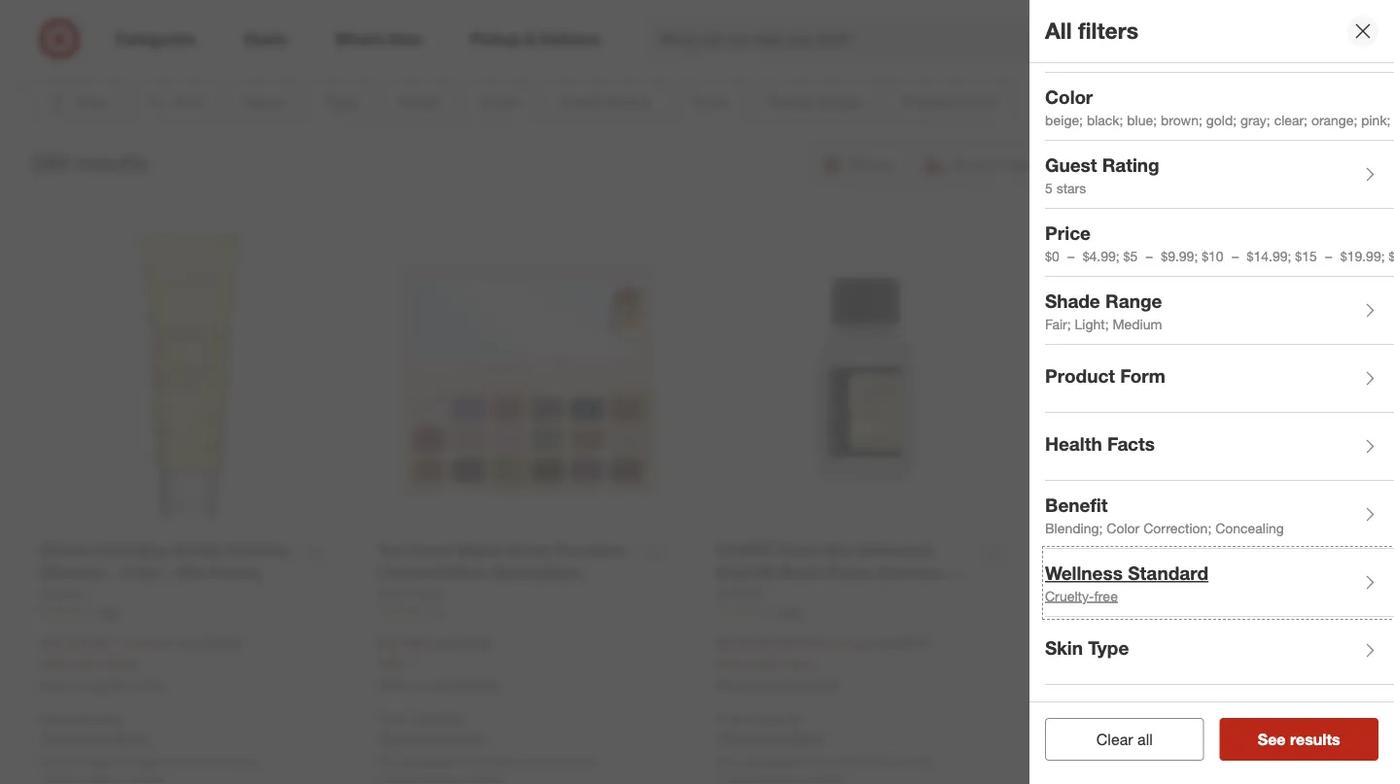 Task type: locate. For each thing, give the bounding box(es) containing it.
2 horizontal spatial free shipping * * exclusions apply.
[[716, 711, 827, 748]]

online down /ounce
[[132, 679, 163, 693]]

at
[[122, 754, 133, 771], [460, 754, 472, 771], [799, 754, 810, 771]]

free
[[1095, 588, 1118, 605]]

1 available from the left
[[65, 754, 118, 771]]

free down skin
[[1055, 712, 1082, 729]]

product
[[1046, 365, 1116, 388]]

results right see at the right of page
[[1291, 730, 1341, 749]]

$14.99;
[[1248, 247, 1292, 264]]

( right $24.00
[[90, 635, 93, 652]]

1 horizontal spatial today
[[781, 656, 815, 673]]

all
[[1046, 17, 1073, 44]]

3 not from the left
[[716, 754, 738, 771]]

reg down 865 link
[[176, 635, 196, 652]]

2 lamar from the left
[[557, 754, 595, 771]]

1 horizontal spatial available
[[404, 754, 456, 771]]

584 results
[[32, 150, 148, 177]]

when inside $27.00 reg $54.00 sale when purchased online
[[378, 679, 408, 693]]

ends inside $24.00 ( $5.71 /ounce ) reg $30.00 sale ends today when purchased online
[[70, 656, 100, 673]]

shipping for $27.00
[[409, 711, 461, 728]]

color beige; black; blue; brown; gold; gray; clear; orange; pink; 
[[1046, 86, 1395, 128]]

advertisement region
[[114, 0, 1281, 46]]

1 vertical spatial results
[[1291, 730, 1341, 749]]

1 lamar from the left
[[219, 754, 257, 771]]

apply. inside free shipping * exclusions apply.
[[1129, 732, 1165, 749]]

austin for $5.95
[[814, 754, 852, 771]]

apply. for $5.95
[[790, 731, 827, 748]]

clear all
[[1097, 730, 1153, 749]]

not
[[39, 754, 61, 771], [378, 754, 400, 771], [716, 754, 738, 771]]

1 reg from the left
[[176, 635, 196, 652]]

$19.99;
[[1341, 247, 1386, 264]]

today down '$5.71'
[[104, 656, 138, 673]]

shipping down $27.00 reg $54.00 sale when purchased online
[[409, 711, 461, 728]]

5
[[1046, 179, 1053, 196]]

shipping
[[70, 711, 122, 728], [409, 711, 461, 728], [747, 711, 799, 728], [1086, 712, 1138, 729]]

1 horizontal spatial not available at austin south lamar
[[378, 754, 595, 771]]

exclusions apply. link for $24.00
[[44, 731, 150, 748]]

) down 1997 link
[[867, 635, 871, 652]]

purchased down $54.00
[[411, 679, 467, 693]]

today inside $5.95 ( $5.89 /fluid ounce ) reg $8.50 sale ends today when purchased online
[[781, 656, 815, 673]]

1 horizontal spatial lamar
[[557, 754, 595, 771]]

results right 584
[[76, 150, 148, 177]]

3 free shipping * * exclusions apply. from the left
[[716, 711, 827, 748]]

available for $24.00
[[65, 754, 118, 771]]

sale down "$5.95"
[[716, 656, 743, 673]]

online down $54.00
[[470, 679, 501, 693]]

ends down $24.00
[[70, 656, 100, 673]]

2 available from the left
[[404, 754, 456, 771]]

(
[[90, 635, 93, 652], [758, 635, 762, 652]]

reg left $8.50
[[874, 635, 894, 652]]

free down $27.00 reg $54.00 sale when purchased online
[[378, 711, 405, 728]]

ends
[[70, 656, 100, 673], [747, 656, 777, 673], [1085, 656, 1115, 674]]

free shipping * * exclusions apply. for $24.00
[[39, 711, 150, 748]]

results inside button
[[1291, 730, 1341, 749]]

color up beige;
[[1046, 86, 1093, 109]]

2 horizontal spatial south
[[856, 754, 892, 771]]

1 horizontal spatial not
[[378, 754, 400, 771]]

( inside $5.95 ( $5.89 /fluid ounce ) reg $8.50 sale ends today when purchased online
[[758, 635, 762, 652]]

exclusions for $24.00
[[44, 731, 109, 748]]

today
[[104, 656, 138, 673], [781, 656, 815, 673], [1119, 656, 1153, 674]]

purchased inside $27.00 reg $54.00 sale when purchased online
[[411, 679, 467, 693]]

0 horizontal spatial results
[[76, 150, 148, 177]]

stars
[[1057, 179, 1087, 196]]

$5.89
[[762, 635, 795, 652]]

shipping down $24.00 ( $5.71 /ounce ) reg $30.00 sale ends today when purchased online
[[70, 711, 122, 728]]

reg inside $24.00 ( $5.71 /ounce ) reg $30.00 sale ends today when purchased online
[[176, 635, 196, 652]]

free shipping * * exclusions apply. for $27.00
[[378, 711, 488, 748]]

$
[[1389, 247, 1395, 264]]

( for $24.00
[[90, 635, 93, 652]]

purchased inside $5.95 ( $5.89 /fluid ounce ) reg $8.50 sale ends today when purchased online
[[750, 679, 805, 693]]

when down $24.00
[[39, 679, 70, 693]]

0 vertical spatial color
[[1046, 86, 1093, 109]]

light;
[[1075, 316, 1109, 333]]

sale down $24.00
[[39, 656, 66, 673]]

today inside $24.00 ( $5.71 /ounce ) reg $30.00 sale ends today when purchased online
[[104, 656, 138, 673]]

free down "$5.95"
[[716, 711, 743, 728]]

shade range fair; light; medium
[[1046, 290, 1163, 333]]

shipping down $5.95 ( $5.89 /fluid ounce ) reg $8.50 sale ends today when purchased online
[[747, 711, 799, 728]]

black;
[[1087, 111, 1124, 128]]

free for $27.00
[[378, 711, 405, 728]]

lamar for $5.95
[[896, 754, 934, 771]]

2 ( from the left
[[758, 635, 762, 652]]

0 horizontal spatial austin
[[137, 754, 175, 771]]

free down $24.00
[[39, 711, 66, 728]]

3 reg from the left
[[874, 635, 894, 652]]

sale down $27.00
[[378, 656, 405, 673]]

1 horizontal spatial free shipping * * exclusions apply.
[[378, 711, 488, 748]]

1 horizontal spatial )
[[867, 635, 871, 652]]

south for $24.00
[[179, 754, 215, 771]]

2 horizontal spatial today
[[1119, 656, 1153, 674]]

1 horizontal spatial results
[[1291, 730, 1341, 749]]

9227
[[1115, 606, 1141, 621]]

guest rating 5 stars
[[1046, 154, 1160, 196]]

health facts button
[[1046, 413, 1395, 481]]

2 not available at austin south lamar from the left
[[378, 754, 595, 771]]

results for see results
[[1291, 730, 1341, 749]]

online up all
[[1147, 680, 1178, 694]]

blending;
[[1046, 520, 1103, 537]]

$9.99;
[[1162, 247, 1199, 264]]

1 ) from the left
[[169, 635, 173, 652]]

1 vertical spatial color
[[1107, 520, 1140, 537]]

1 horizontal spatial at
[[460, 754, 472, 771]]

$0
[[1046, 247, 1060, 264]]

reg inside $5.95 ( $5.89 /fluid ounce ) reg $8.50 sale ends today when purchased online
[[874, 635, 894, 652]]

3 available from the left
[[742, 754, 795, 771]]

free shipping * * exclusions apply. down $27.00 reg $54.00 sale when purchased online
[[378, 711, 488, 748]]

correction;
[[1144, 520, 1212, 537]]

benefit
[[1046, 495, 1108, 517]]

1 at from the left
[[122, 754, 133, 771]]

available
[[65, 754, 118, 771], [404, 754, 456, 771], [742, 754, 795, 771]]

0 horizontal spatial available
[[65, 754, 118, 771]]

865
[[100, 605, 119, 620]]

reg down "6" at the bottom
[[428, 635, 448, 652]]

when down skin
[[1055, 680, 1085, 694]]

at for $5.95
[[799, 754, 810, 771]]

clear
[[1097, 730, 1134, 749]]

exclusions
[[44, 731, 109, 748], [383, 731, 448, 748], [721, 731, 786, 748], [1060, 732, 1125, 749]]

0 horizontal spatial today
[[104, 656, 138, 673]]

lamar
[[219, 754, 257, 771], [557, 754, 595, 771], [896, 754, 934, 771]]

results
[[76, 150, 148, 177], [1291, 730, 1341, 749]]

concealing
[[1216, 520, 1285, 537]]

guest
[[1046, 154, 1098, 177]]

online inside $3.50 - $8.40 sale ends today when purchased online
[[1147, 680, 1178, 694]]

ends down -
[[1085, 656, 1115, 674]]

2 austin from the left
[[475, 754, 513, 771]]

3 at from the left
[[799, 754, 810, 771]]

0 horizontal spatial free shipping * * exclusions apply.
[[39, 711, 150, 748]]

1 horizontal spatial color
[[1107, 520, 1140, 537]]

cruelty-
[[1046, 588, 1095, 605]]

2 ) from the left
[[867, 635, 871, 652]]

color
[[1046, 86, 1093, 109], [1107, 520, 1140, 537]]

( right "$5.95"
[[758, 635, 762, 652]]

$8.40
[[1108, 635, 1146, 654]]

today down $8.40
[[1119, 656, 1153, 674]]

2 not from the left
[[378, 754, 400, 771]]

0 horizontal spatial color
[[1046, 86, 1093, 109]]

online down /fluid
[[809, 679, 840, 693]]

1 austin from the left
[[137, 754, 175, 771]]

584
[[32, 150, 69, 177]]

6 link
[[378, 604, 677, 621]]

purchased
[[73, 679, 128, 693], [411, 679, 467, 693], [750, 679, 805, 693], [1088, 680, 1144, 694]]

2 horizontal spatial reg
[[874, 635, 894, 652]]

purchased down '$5.71'
[[73, 679, 128, 693]]

purchased down $5.89
[[750, 679, 805, 693]]

free shipping * * exclusions apply. down $5.95 ( $5.89 /fluid ounce ) reg $8.50 sale ends today when purchased online
[[716, 711, 827, 748]]

0 horizontal spatial at
[[122, 754, 133, 771]]

)
[[169, 635, 173, 652], [867, 635, 871, 652]]

when inside $5.95 ( $5.89 /fluid ounce ) reg $8.50 sale ends today when purchased online
[[716, 679, 747, 693]]

2 free shipping * * exclusions apply. from the left
[[378, 711, 488, 748]]

What can we help you find? suggestions appear below search field
[[648, 18, 1132, 60]]

0 horizontal spatial lamar
[[219, 754, 257, 771]]

2 at from the left
[[460, 754, 472, 771]]

0 horizontal spatial not available at austin south lamar
[[39, 754, 257, 771]]

3 austin from the left
[[814, 754, 852, 771]]

( inside $24.00 ( $5.71 /ounce ) reg $30.00 sale ends today when purchased online
[[90, 635, 93, 652]]

when
[[39, 679, 70, 693], [378, 679, 408, 693], [716, 679, 747, 693], [1055, 680, 1085, 694]]

price $0  –  $4.99; $5  –  $9.99; $10  –  $14.99; $15  –  $19.99; $
[[1046, 222, 1395, 264]]

ends down $5.89
[[747, 656, 777, 673]]

/fluid
[[795, 635, 825, 652]]

all filters
[[1046, 17, 1139, 44]]

2 horizontal spatial austin
[[814, 754, 852, 771]]

1 free shipping * * exclusions apply. from the left
[[39, 711, 150, 748]]

$27.00 reg $54.00 sale when purchased online
[[378, 634, 501, 693]]

1 horizontal spatial reg
[[428, 635, 448, 652]]

sale down $3.50
[[1055, 656, 1082, 674]]

1 not from the left
[[39, 754, 61, 771]]

when down "$5.95"
[[716, 679, 747, 693]]

) down 865 link
[[169, 635, 173, 652]]

0 horizontal spatial (
[[90, 635, 93, 652]]

gold;
[[1207, 111, 1237, 128]]

lamar for $24.00
[[219, 754, 257, 771]]

2 reg from the left
[[428, 635, 448, 652]]

sale inside $5.95 ( $5.89 /fluid ounce ) reg $8.50 sale ends today when purchased online
[[716, 656, 743, 673]]

fair;
[[1046, 316, 1072, 333]]

1 not available at austin south lamar from the left
[[39, 754, 257, 771]]

0 horizontal spatial )
[[169, 635, 173, 652]]

color right blending;
[[1107, 520, 1140, 537]]

free shipping * * exclusions apply. down $24.00 ( $5.71 /ounce ) reg $30.00 sale ends today when purchased online
[[39, 711, 150, 748]]

apply.
[[113, 731, 150, 748], [452, 731, 488, 748], [790, 731, 827, 748], [1129, 732, 1165, 749]]

reg
[[176, 635, 196, 652], [428, 635, 448, 652], [874, 635, 894, 652]]

$5.71
[[93, 635, 127, 652]]

1 horizontal spatial ends
[[747, 656, 777, 673]]

2 horizontal spatial not
[[716, 754, 738, 771]]

benefit blending; color correction; concealing
[[1046, 495, 1285, 537]]

2 horizontal spatial ends
[[1085, 656, 1115, 674]]

exclusions for $5.95
[[721, 731, 786, 748]]

3 lamar from the left
[[896, 754, 934, 771]]

0 horizontal spatial not
[[39, 754, 61, 771]]

7 link
[[1316, 18, 1359, 60]]

2 horizontal spatial available
[[742, 754, 795, 771]]

0 horizontal spatial reg
[[176, 635, 196, 652]]

1 horizontal spatial austin
[[475, 754, 513, 771]]

not for $27.00
[[378, 754, 400, 771]]

south for $5.95
[[856, 754, 892, 771]]

when inside $24.00 ( $5.71 /ounce ) reg $30.00 sale ends today when purchased online
[[39, 679, 70, 693]]

when down $27.00
[[378, 679, 408, 693]]

-
[[1097, 635, 1103, 654]]

1 horizontal spatial (
[[758, 635, 762, 652]]

1 south from the left
[[179, 754, 215, 771]]

2 horizontal spatial not available at austin south lamar
[[716, 754, 934, 771]]

exclusions apply. link for $27.00
[[383, 731, 488, 748]]

exclusions for $27.00
[[383, 731, 448, 748]]

clear all button
[[1046, 719, 1205, 762]]

sale
[[39, 656, 66, 673], [378, 656, 405, 673], [716, 656, 743, 673], [1055, 656, 1082, 674]]

2 horizontal spatial at
[[799, 754, 810, 771]]

color inside benefit blending; color correction; concealing
[[1107, 520, 1140, 537]]

0 vertical spatial results
[[76, 150, 148, 177]]

0 horizontal spatial south
[[179, 754, 215, 771]]

purchased down type
[[1088, 680, 1144, 694]]

ends inside $3.50 - $8.40 sale ends today when purchased online
[[1085, 656, 1115, 674]]

$30.00
[[200, 635, 241, 652]]

south
[[179, 754, 215, 771], [517, 754, 553, 771], [856, 754, 892, 771]]

today down /fluid
[[781, 656, 815, 673]]

2 horizontal spatial lamar
[[896, 754, 934, 771]]

1 horizontal spatial south
[[517, 754, 553, 771]]

health
[[1046, 433, 1103, 456]]

3 south from the left
[[856, 754, 892, 771]]

exclusions apply. link
[[44, 731, 150, 748], [383, 731, 488, 748], [721, 731, 827, 748], [1060, 732, 1165, 749]]

0 horizontal spatial ends
[[70, 656, 100, 673]]

online inside $27.00 reg $54.00 sale when purchased online
[[470, 679, 501, 693]]

3 not available at austin south lamar from the left
[[716, 754, 934, 771]]

sale inside $24.00 ( $5.71 /ounce ) reg $30.00 sale ends today when purchased online
[[39, 656, 66, 673]]

1 ( from the left
[[90, 635, 93, 652]]

shade
[[1046, 290, 1101, 313]]

sale inside $27.00 reg $54.00 sale when purchased online
[[378, 656, 405, 673]]

shipping up clear
[[1086, 712, 1138, 729]]

2 south from the left
[[517, 754, 553, 771]]

sale inside $3.50 - $8.40 sale ends today when purchased online
[[1055, 656, 1082, 674]]

all filters dialog
[[1030, 0, 1395, 785]]



Task type: vqa. For each thing, say whether or not it's contained in the screenshot.
middle Party
no



Task type: describe. For each thing, give the bounding box(es) containing it.
color inside color beige; black; blue; brown; gold; gray; clear; orange; pink;
[[1046, 86, 1093, 109]]

apply. for $27.00
[[452, 731, 488, 748]]

available for $5.95
[[742, 754, 795, 771]]

* inside free shipping * exclusions apply.
[[1138, 712, 1142, 729]]

see results button
[[1220, 719, 1379, 762]]

clear;
[[1275, 111, 1308, 128]]

online inside $5.95 ( $5.89 /fluid ounce ) reg $8.50 sale ends today when purchased online
[[809, 679, 840, 693]]

not for $24.00
[[39, 754, 61, 771]]

austin for $27.00
[[475, 754, 513, 771]]

skin type button
[[1046, 618, 1395, 686]]

7
[[1345, 20, 1351, 32]]

form
[[1121, 365, 1166, 388]]

865 link
[[39, 604, 339, 621]]

when inside $3.50 - $8.40 sale ends today when purchased online
[[1055, 680, 1085, 694]]

orange;
[[1312, 111, 1358, 128]]

skin type
[[1046, 638, 1130, 660]]

results for 584 results
[[76, 150, 148, 177]]

today inside $3.50 - $8.40 sale ends today when purchased online
[[1119, 656, 1153, 674]]

$10
[[1202, 247, 1224, 264]]

online inside $24.00 ( $5.71 /ounce ) reg $30.00 sale ends today when purchased online
[[132, 679, 163, 693]]

$27.00
[[378, 634, 424, 653]]

ounce
[[829, 635, 867, 652]]

free inside free shipping * exclusions apply.
[[1055, 712, 1082, 729]]

$24.00 ( $5.71 /ounce ) reg $30.00 sale ends today when purchased online
[[39, 634, 241, 693]]

free for $5.95
[[716, 711, 743, 728]]

( for $5.95
[[758, 635, 762, 652]]

at for $24.00
[[122, 754, 133, 771]]

type
[[1089, 638, 1130, 660]]

6
[[438, 605, 445, 620]]

health facts
[[1046, 433, 1155, 456]]

$54.00
[[452, 635, 493, 652]]

$4.99;
[[1083, 247, 1120, 264]]

/ounce
[[127, 635, 169, 652]]

wellness
[[1046, 563, 1123, 585]]

$15
[[1296, 247, 1318, 264]]

$3.50
[[1055, 635, 1093, 654]]

) inside $5.95 ( $5.89 /fluid ounce ) reg $8.50 sale ends today when purchased online
[[867, 635, 871, 652]]

not available at austin south lamar for $5.95
[[716, 754, 934, 771]]

beige;
[[1046, 111, 1084, 128]]

purchased inside $3.50 - $8.40 sale ends today when purchased online
[[1088, 680, 1144, 694]]

filters
[[1079, 17, 1139, 44]]

standard
[[1129, 563, 1209, 585]]

$24.00
[[39, 634, 86, 653]]

search
[[1119, 31, 1165, 50]]

$8.50
[[898, 635, 931, 652]]

exclusions inside free shipping * exclusions apply.
[[1060, 732, 1125, 749]]

exclusions apply. link for $5.95
[[721, 731, 827, 748]]

reg inside $27.00 reg $54.00 sale when purchased online
[[428, 635, 448, 652]]

shipping for $24.00
[[70, 711, 122, 728]]

pink;
[[1362, 111, 1391, 128]]

apply. for $24.00
[[113, 731, 150, 748]]

free shipping * * exclusions apply. for $5.95
[[716, 711, 827, 748]]

product form
[[1046, 365, 1166, 388]]

all
[[1138, 730, 1153, 749]]

free for $24.00
[[39, 711, 66, 728]]

$5.95 ( $5.89 /fluid ounce ) reg $8.50 sale ends today when purchased online
[[716, 634, 931, 693]]

at for $27.00
[[460, 754, 472, 771]]

facts
[[1108, 433, 1155, 456]]

see
[[1258, 730, 1286, 749]]

$5
[[1124, 247, 1138, 264]]

not available at austin south lamar for $27.00
[[378, 754, 595, 771]]

wellness standard cruelty-free
[[1046, 563, 1209, 605]]

) inside $24.00 ( $5.71 /ounce ) reg $30.00 sale ends today when purchased online
[[169, 635, 173, 652]]

rating
[[1103, 154, 1160, 177]]

skin
[[1046, 638, 1084, 660]]

gray;
[[1241, 111, 1271, 128]]

1997 link
[[716, 604, 1016, 621]]

range
[[1106, 290, 1163, 313]]

$5.95
[[716, 634, 754, 653]]

shipping for $5.95
[[747, 711, 799, 728]]

9227 link
[[1055, 605, 1355, 622]]

purchased inside $24.00 ( $5.71 /ounce ) reg $30.00 sale ends today when purchased online
[[73, 679, 128, 693]]

medium
[[1113, 316, 1163, 333]]

blue;
[[1128, 111, 1158, 128]]

$3.50 - $8.40 sale ends today when purchased online
[[1055, 635, 1178, 694]]

search button
[[1119, 18, 1165, 64]]

brown;
[[1161, 111, 1203, 128]]

austin for $24.00
[[137, 754, 175, 771]]

see results
[[1258, 730, 1341, 749]]

shipping inside free shipping * exclusions apply.
[[1086, 712, 1138, 729]]

not available at austin south lamar for $24.00
[[39, 754, 257, 771]]

ends inside $5.95 ( $5.89 /fluid ounce ) reg $8.50 sale ends today when purchased online
[[747, 656, 777, 673]]

free shipping * exclusions apply.
[[1055, 712, 1165, 749]]

1997
[[777, 605, 803, 620]]

not for $5.95
[[716, 754, 738, 771]]

available for $27.00
[[404, 754, 456, 771]]

price
[[1046, 222, 1091, 245]]

product form button
[[1046, 345, 1395, 413]]



